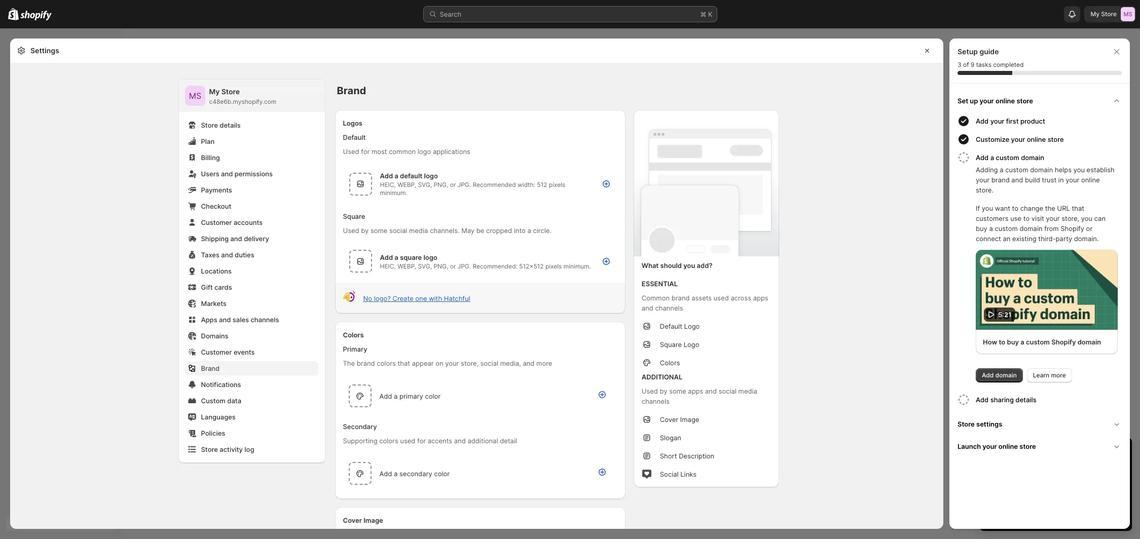 Task type: locate. For each thing, give the bounding box(es) containing it.
secondary
[[400, 470, 433, 478]]

that inside if you want to change the url that customers use to visit your store, you can buy a custom domain from shopify or connect an existing third-party domain.
[[1073, 204, 1085, 213]]

colors right the supporting
[[380, 437, 399, 445]]

channels down markets link
[[251, 316, 279, 324]]

custom down "add a custom domain"
[[1006, 166, 1029, 174]]

party
[[1056, 235, 1073, 243]]

shopify up party
[[1061, 225, 1085, 233]]

you right if
[[982, 204, 994, 213]]

activity
[[220, 446, 243, 454]]

buy up connect
[[977, 225, 988, 233]]

0 vertical spatial color
[[425, 392, 441, 400]]

you left can
[[1082, 215, 1093, 223]]

0 vertical spatial buy
[[977, 225, 988, 233]]

1 horizontal spatial some
[[670, 388, 687, 396]]

store down 'store settings' 'button'
[[1020, 443, 1037, 451]]

2 customer from the top
[[201, 349, 232, 357]]

media inside used by some apps and social media channels
[[739, 388, 758, 396]]

default up "square logo"
[[660, 323, 683, 331]]

apps right across
[[754, 294, 769, 302]]

png, inside add a default logo heic, webp, svg, png, or jpg. recommended width: 512 pixels minimum.
[[434, 181, 449, 189]]

your up from
[[1047, 215, 1060, 223]]

payments link
[[185, 183, 319, 197]]

you inside settings dialog
[[684, 262, 696, 270]]

0 horizontal spatial brand
[[357, 360, 375, 368]]

store settings button
[[954, 413, 1127, 435]]

my store image
[[1122, 7, 1136, 21], [185, 86, 205, 106]]

1 vertical spatial brand
[[672, 294, 690, 302]]

channels inside used by some apps and social media channels
[[642, 398, 670, 406]]

svg, inside add a default logo heic, webp, svg, png, or jpg. recommended width: 512 pixels minimum.
[[418, 181, 432, 189]]

jpg. inside add a default logo heic, webp, svg, png, or jpg. recommended width: 512 pixels minimum.
[[458, 181, 471, 189]]

a for add a secondary color
[[394, 470, 398, 478]]

2 horizontal spatial brand
[[992, 176, 1010, 184]]

used left accents
[[400, 437, 416, 445]]

0 vertical spatial colors
[[343, 331, 364, 339]]

3
[[958, 61, 962, 68], [991, 447, 997, 460]]

a for add a custom domain
[[991, 154, 995, 162]]

2 jpg. from the top
[[458, 263, 471, 270]]

2 horizontal spatial to
[[1024, 215, 1030, 223]]

add up adding
[[977, 154, 989, 162]]

1 customer from the top
[[201, 219, 232, 227]]

shop settings menu element
[[179, 80, 325, 463]]

and
[[221, 170, 233, 178], [1012, 176, 1024, 184], [231, 235, 242, 243], [221, 251, 233, 259], [642, 304, 654, 312], [219, 316, 231, 324], [523, 360, 535, 368], [706, 388, 717, 396], [454, 437, 466, 445]]

2 webp, from the top
[[398, 263, 417, 270]]

in right left
[[1044, 447, 1053, 460]]

store, down url
[[1062, 215, 1080, 223]]

0 vertical spatial more
[[537, 360, 553, 368]]

details down c48e6b.myshopify.com at the top left of the page
[[220, 121, 241, 129]]

add left default
[[380, 172, 393, 180]]

1 vertical spatial color
[[434, 470, 450, 478]]

svg, down the square on the left top
[[418, 263, 432, 270]]

1 horizontal spatial image
[[681, 416, 700, 424]]

1 vertical spatial pixels
[[546, 263, 562, 270]]

0 vertical spatial my
[[1091, 10, 1100, 18]]

0 horizontal spatial cover image
[[343, 517, 383, 525]]

store inside "launch your online store" button
[[1020, 443, 1037, 451]]

square
[[400, 253, 422, 262]]

logo inside add a default logo heic, webp, svg, png, or jpg. recommended width: 512 pixels minimum.
[[424, 172, 438, 180]]

0 horizontal spatial square
[[343, 213, 365, 221]]

0 horizontal spatial for
[[361, 148, 370, 156]]

logo right the square on the left top
[[424, 253, 438, 262]]

custom inside button
[[997, 154, 1020, 162]]

9
[[971, 61, 975, 68]]

0 vertical spatial svg,
[[418, 181, 432, 189]]

brand up notifications
[[201, 365, 220, 373]]

store inside set up your online store button
[[1017, 97, 1034, 105]]

0 vertical spatial used
[[714, 294, 729, 302]]

channels inside the common brand assets used across apps and channels
[[656, 304, 684, 312]]

buy right how
[[1008, 338, 1020, 346]]

for left accents
[[417, 437, 426, 445]]

store for customize your online store
[[1048, 135, 1065, 144]]

online down establish
[[1082, 176, 1101, 184]]

to right use
[[1024, 215, 1030, 223]]

jpg. left recommended
[[458, 181, 471, 189]]

logo for square logo
[[684, 341, 700, 349]]

domain inside if you want to change the url that customers use to visit your store, you can buy a custom domain from shopify or connect an existing third-party domain.
[[1020, 225, 1043, 233]]

1 horizontal spatial brand
[[337, 85, 366, 97]]

pixels inside add a default logo heic, webp, svg, png, or jpg. recommended width: 512 pixels minimum.
[[549, 181, 566, 189]]

2 png, from the top
[[434, 263, 449, 270]]

that left appear
[[398, 360, 410, 368]]

add inside add a custom domain button
[[977, 154, 989, 162]]

sharing
[[991, 396, 1015, 404]]

channels inside shop settings menu element
[[251, 316, 279, 324]]

used
[[714, 294, 729, 302], [400, 437, 416, 445]]

most
[[372, 148, 387, 156]]

heic, inside add a square logo heic, webp, svg, png, or jpg. recommended: 512×512 pixels minimum.
[[380, 263, 396, 270]]

channels.
[[430, 227, 460, 235]]

sales
[[233, 316, 249, 324]]

url
[[1058, 204, 1071, 213]]

in inside adding a custom domain helps you establish your brand and build trust in your online store.
[[1059, 176, 1065, 184]]

used for used by some social media channels. may be cropped into a circle.
[[343, 227, 359, 235]]

my inside my store c48e6b.myshopify.com
[[209, 87, 220, 96]]

set
[[958, 97, 969, 105]]

1 vertical spatial webp,
[[398, 263, 417, 270]]

3 left of
[[958, 61, 962, 68]]

custom down customize your online store
[[997, 154, 1020, 162]]

1 vertical spatial minimum.
[[564, 263, 592, 270]]

jpg. inside add a square logo heic, webp, svg, png, or jpg. recommended: 512×512 pixels minimum.
[[458, 263, 471, 270]]

add up sharing
[[983, 372, 994, 379]]

channels for essential
[[656, 304, 684, 312]]

a inside if you want to change the url that customers use to visit your store, you can buy a custom domain from shopify or connect an existing third-party domain.
[[990, 225, 994, 233]]

1 vertical spatial apps
[[689, 388, 704, 396]]

logo right common
[[418, 148, 431, 156]]

a right adding
[[1000, 166, 1004, 174]]

1 vertical spatial cover
[[343, 517, 362, 525]]

learn
[[1034, 372, 1050, 379]]

search
[[440, 10, 462, 18]]

checkout link
[[185, 199, 319, 214]]

1 horizontal spatial brand
[[672, 294, 690, 302]]

1 vertical spatial colors
[[660, 359, 681, 367]]

colors
[[377, 360, 396, 368], [380, 437, 399, 445]]

learn more link
[[1028, 369, 1073, 383]]

by for used by some social media channels. may be cropped into a circle.
[[361, 227, 369, 235]]

jpg. for add a square logo
[[458, 263, 471, 270]]

1 vertical spatial jpg.
[[458, 263, 471, 270]]

pixels inside add a square logo heic, webp, svg, png, or jpg. recommended: 512×512 pixels minimum.
[[546, 263, 562, 270]]

0 vertical spatial default
[[343, 133, 366, 142]]

1 horizontal spatial used
[[714, 294, 729, 302]]

buy
[[977, 225, 988, 233], [1008, 338, 1020, 346]]

store up add a custom domain button
[[1048, 135, 1065, 144]]

store
[[1102, 10, 1118, 18], [222, 87, 240, 96], [201, 121, 218, 129], [958, 420, 975, 428], [201, 446, 218, 454]]

a for adding a custom domain helps you establish your brand and build trust in your online store.
[[1000, 166, 1004, 174]]

billing
[[201, 154, 220, 162]]

add inside add sharing details button
[[977, 396, 989, 404]]

that right url
[[1073, 204, 1085, 213]]

custom
[[201, 397, 226, 405]]

store inside customize your online store button
[[1048, 135, 1065, 144]]

add inside add a default logo heic, webp, svg, png, or jpg. recommended width: 512 pixels minimum.
[[380, 172, 393, 180]]

add?
[[697, 262, 713, 270]]

0 vertical spatial to
[[1013, 204, 1019, 213]]

customize
[[977, 135, 1010, 144]]

a left secondary
[[394, 470, 398, 478]]

add a custom domain
[[977, 154, 1045, 162]]

1 horizontal spatial my store image
[[1122, 7, 1136, 21]]

2 vertical spatial to
[[1000, 338, 1006, 346]]

add for add a default logo heic, webp, svg, png, or jpg. recommended width: 512 pixels minimum.
[[380, 172, 393, 180]]

shopify image
[[8, 8, 19, 20], [20, 11, 52, 21]]

0 horizontal spatial used
[[400, 437, 416, 445]]

media,
[[501, 360, 521, 368]]

add for add sharing details
[[977, 396, 989, 404]]

logo down default logo
[[684, 341, 700, 349]]

0 horizontal spatial apps
[[689, 388, 704, 396]]

policies
[[201, 430, 225, 438]]

channels down additional
[[642, 398, 670, 406]]

add up the customize
[[977, 117, 989, 125]]

used right "assets"
[[714, 294, 729, 302]]

0 horizontal spatial 3
[[958, 61, 962, 68]]

from
[[1045, 225, 1060, 233]]

shopify inside if you want to change the url that customers use to visit your store, you can buy a custom domain from shopify or connect an existing third-party domain.
[[1061, 225, 1085, 233]]

used for used for most common logo applications
[[343, 148, 359, 156]]

0 horizontal spatial my store image
[[185, 86, 205, 106]]

a left default
[[395, 172, 399, 180]]

1 vertical spatial used
[[343, 227, 359, 235]]

logo
[[685, 323, 700, 331], [684, 341, 700, 349]]

store up 'product'
[[1017, 97, 1034, 105]]

1 vertical spatial social
[[481, 360, 499, 368]]

my store image up store details
[[185, 86, 205, 106]]

more inside learn more link
[[1052, 372, 1067, 379]]

minimum. right 512×512
[[564, 263, 592, 270]]

webp, inside add a default logo heic, webp, svg, png, or jpg. recommended width: 512 pixels minimum.
[[398, 181, 417, 189]]

a left primary
[[394, 392, 398, 400]]

pixels right 512
[[549, 181, 566, 189]]

color
[[425, 392, 441, 400], [434, 470, 450, 478]]

trust
[[1043, 176, 1057, 184]]

customer down checkout
[[201, 219, 232, 227]]

brand inside the common brand assets used across apps and channels
[[672, 294, 690, 302]]

your inside dropdown button
[[1055, 447, 1077, 460]]

brand right "the"
[[357, 360, 375, 368]]

my for my store
[[1091, 10, 1100, 18]]

more right media,
[[537, 360, 553, 368]]

2 vertical spatial brand
[[357, 360, 375, 368]]

svg, down default
[[418, 181, 432, 189]]

1 jpg. from the top
[[458, 181, 471, 189]]

or inside add a default logo heic, webp, svg, png, or jpg. recommended width: 512 pixels minimum.
[[450, 181, 456, 189]]

2 vertical spatial social
[[719, 388, 737, 396]]

default down logos
[[343, 133, 366, 142]]

create
[[393, 294, 414, 303]]

shopify
[[1061, 225, 1085, 233], [1052, 338, 1077, 346]]

a right into
[[528, 227, 532, 235]]

social
[[390, 227, 408, 235], [481, 360, 499, 368], [719, 388, 737, 396]]

colors
[[343, 331, 364, 339], [660, 359, 681, 367]]

minimum.
[[380, 189, 408, 197], [564, 263, 592, 270]]

color right primary
[[425, 392, 441, 400]]

in
[[1059, 176, 1065, 184], [1044, 447, 1053, 460]]

1 horizontal spatial my
[[1091, 10, 1100, 18]]

supporting colors used for accents and additional detail
[[343, 437, 517, 445]]

apps inside the common brand assets used across apps and channels
[[754, 294, 769, 302]]

png, down applications
[[434, 181, 449, 189]]

your left first
[[991, 117, 1005, 125]]

1 horizontal spatial to
[[1013, 204, 1019, 213]]

some for apps
[[670, 388, 687, 396]]

to right how
[[1000, 338, 1006, 346]]

0 vertical spatial my store image
[[1122, 7, 1136, 21]]

logo right default
[[424, 172, 438, 180]]

details right sharing
[[1016, 396, 1037, 404]]

brand inside adding a custom domain helps you establish your brand and build trust in your online store.
[[992, 176, 1010, 184]]

2 vertical spatial logo
[[424, 253, 438, 262]]

0 horizontal spatial default
[[343, 133, 366, 142]]

0 vertical spatial store,
[[1062, 215, 1080, 223]]

add left secondary
[[380, 470, 392, 478]]

1 horizontal spatial in
[[1059, 176, 1065, 184]]

apps
[[201, 316, 217, 324]]

common
[[389, 148, 416, 156]]

1 heic, from the top
[[380, 181, 396, 189]]

for left most
[[361, 148, 370, 156]]

some inside used by some apps and social media channels
[[670, 388, 687, 396]]

1 vertical spatial brand
[[201, 365, 220, 373]]

a inside add a default logo heic, webp, svg, png, or jpg. recommended width: 512 pixels minimum.
[[395, 172, 399, 180]]

1 horizontal spatial that
[[1073, 204, 1085, 213]]

your right on
[[446, 360, 459, 368]]

my store
[[1091, 10, 1118, 18]]

1 horizontal spatial more
[[1052, 372, 1067, 379]]

0 horizontal spatial brand
[[201, 365, 220, 373]]

brand down adding
[[992, 176, 1010, 184]]

0 vertical spatial minimum.
[[380, 189, 408, 197]]

2 vertical spatial channels
[[642, 398, 670, 406]]

png, inside add a square logo heic, webp, svg, png, or jpg. recommended: 512×512 pixels minimum.
[[434, 263, 449, 270]]

default
[[343, 133, 366, 142], [660, 323, 683, 331]]

a for add a default logo heic, webp, svg, png, or jpg. recommended width: 512 pixels minimum.
[[395, 172, 399, 180]]

logo inside add a square logo heic, webp, svg, png, or jpg. recommended: 512×512 pixels minimum.
[[424, 253, 438, 262]]

webp, inside add a square logo heic, webp, svg, png, or jpg. recommended: 512×512 pixels minimum.
[[398, 263, 417, 270]]

webp, down the square on the left top
[[398, 263, 417, 270]]

colors left appear
[[377, 360, 396, 368]]

1 horizontal spatial default
[[660, 323, 683, 331]]

add right 'mark add sharing details as done' image
[[977, 396, 989, 404]]

0 vertical spatial image
[[681, 416, 700, 424]]

colors up primary
[[343, 331, 364, 339]]

add your first product
[[977, 117, 1046, 125]]

webp,
[[398, 181, 417, 189], [398, 263, 417, 270]]

store, right on
[[461, 360, 479, 368]]

0 vertical spatial that
[[1073, 204, 1085, 213]]

gift cards
[[201, 284, 232, 292]]

1 horizontal spatial minimum.
[[564, 263, 592, 270]]

shopify up learn more
[[1052, 338, 1077, 346]]

0 horizontal spatial minimum.
[[380, 189, 408, 197]]

customer down domains
[[201, 349, 232, 357]]

or for used for most common logo applications
[[450, 181, 456, 189]]

add inside add your first product button
[[977, 117, 989, 125]]

channels down common
[[656, 304, 684, 312]]

a down 'customers'
[[990, 225, 994, 233]]

or inside add a square logo heic, webp, svg, png, or jpg. recommended: 512×512 pixels minimum.
[[450, 263, 456, 270]]

domain inside button
[[1022, 154, 1045, 162]]

1 svg, from the top
[[418, 181, 432, 189]]

store for store details
[[201, 121, 218, 129]]

0 vertical spatial brand
[[992, 176, 1010, 184]]

jpg.
[[458, 181, 471, 189], [458, 263, 471, 270]]

by inside used by some apps and social media channels
[[660, 388, 668, 396]]

product
[[1021, 117, 1046, 125]]

webp, down default
[[398, 181, 417, 189]]

0 horizontal spatial image
[[364, 517, 383, 525]]

logo up "square logo"
[[685, 323, 700, 331]]

1 vertical spatial shopify
[[1052, 338, 1077, 346]]

a inside button
[[991, 154, 995, 162]]

launch
[[958, 443, 982, 451]]

add sharing details button
[[977, 391, 1127, 409]]

heic,
[[380, 181, 396, 189], [380, 263, 396, 270]]

heic, down most
[[380, 181, 396, 189]]

social
[[660, 471, 679, 479]]

social inside used by some apps and social media channels
[[719, 388, 737, 396]]

you left the add?
[[684, 262, 696, 270]]

heic, for add a default logo
[[380, 181, 396, 189]]

1 webp, from the top
[[398, 181, 417, 189]]

5:21
[[999, 311, 1012, 319]]

add inside add domain link
[[983, 372, 994, 379]]

or for used by some social media channels. may be cropped into a circle.
[[450, 263, 456, 270]]

used
[[343, 148, 359, 156], [343, 227, 359, 235], [642, 388, 658, 396]]

setup
[[958, 47, 979, 56]]

1 horizontal spatial store,
[[1062, 215, 1080, 223]]

custom up the "an" on the right of page
[[996, 225, 1019, 233]]

you right helps
[[1074, 166, 1086, 174]]

store for launch your online store
[[1020, 443, 1037, 451]]

0 vertical spatial logo
[[685, 323, 700, 331]]

1 png, from the top
[[434, 181, 449, 189]]

colors up additional
[[660, 359, 681, 367]]

2 svg, from the top
[[418, 263, 432, 270]]

png,
[[434, 181, 449, 189], [434, 263, 449, 270]]

default for default
[[343, 133, 366, 142]]

0 vertical spatial logo
[[418, 148, 431, 156]]

0 vertical spatial webp,
[[398, 181, 417, 189]]

1 vertical spatial image
[[364, 517, 383, 525]]

0 vertical spatial store
[[1017, 97, 1034, 105]]

3 inside dropdown button
[[991, 447, 997, 460]]

1 vertical spatial buy
[[1008, 338, 1020, 346]]

square for square
[[343, 213, 365, 221]]

details inside shop settings menu element
[[220, 121, 241, 129]]

duties
[[235, 251, 254, 259]]

1 vertical spatial my store image
[[185, 86, 205, 106]]

1 vertical spatial heic,
[[380, 263, 396, 270]]

details inside button
[[1016, 396, 1037, 404]]

my store c48e6b.myshopify.com
[[209, 87, 277, 106]]

0 vertical spatial channels
[[656, 304, 684, 312]]

apps down "square logo"
[[689, 388, 704, 396]]

1 horizontal spatial for
[[417, 437, 426, 445]]

your right launch
[[983, 443, 998, 451]]

0 horizontal spatial more
[[537, 360, 553, 368]]

add inside add a square logo heic, webp, svg, png, or jpg. recommended: 512×512 pixels minimum.
[[380, 253, 393, 262]]

svg, inside add a square logo heic, webp, svg, png, or jpg. recommended: 512×512 pixels minimum.
[[418, 263, 432, 270]]

left
[[1026, 447, 1041, 460]]

0 horizontal spatial colors
[[343, 331, 364, 339]]

customer events link
[[185, 345, 319, 360]]

set up your online store
[[958, 97, 1034, 105]]

1 vertical spatial default
[[660, 323, 683, 331]]

log
[[245, 446, 254, 454]]

0 vertical spatial some
[[371, 227, 388, 235]]

store inside 'button'
[[958, 420, 975, 428]]

0 vertical spatial shopify
[[1061, 225, 1085, 233]]

add left primary
[[380, 392, 392, 400]]

use
[[1011, 215, 1022, 223]]

1 horizontal spatial apps
[[754, 294, 769, 302]]

1 horizontal spatial cover image
[[660, 416, 700, 424]]

2 heic, from the top
[[380, 263, 396, 270]]

or up domain.
[[1087, 225, 1093, 233]]

brand up logos
[[337, 85, 366, 97]]

logo
[[418, 148, 431, 156], [424, 172, 438, 180], [424, 253, 438, 262]]

1 vertical spatial for
[[417, 437, 426, 445]]

you inside adding a custom domain helps you establish your brand and build trust in your online store.
[[1074, 166, 1086, 174]]

1 vertical spatial by
[[660, 388, 668, 396]]

svg, for square
[[418, 263, 432, 270]]

your up the store.
[[977, 176, 990, 184]]

your left trial
[[1055, 447, 1077, 460]]

0 vertical spatial details
[[220, 121, 241, 129]]

a inside adding a custom domain helps you establish your brand and build trust in your online store.
[[1000, 166, 1004, 174]]

add left the square on the left top
[[380, 253, 393, 262]]

links
[[681, 471, 697, 479]]

customer for customer events
[[201, 349, 232, 357]]

can
[[1095, 215, 1106, 223]]

color right secondary
[[434, 470, 450, 478]]

0 vertical spatial apps
[[754, 294, 769, 302]]

0 vertical spatial customer
[[201, 219, 232, 227]]

additional
[[468, 437, 498, 445]]

1 vertical spatial customer
[[201, 349, 232, 357]]

no logo? create one with hatchful image
[[343, 291, 355, 303]]

1 vertical spatial png,
[[434, 263, 449, 270]]

custom inside adding a custom domain helps you establish your brand and build trust in your online store.
[[1006, 166, 1029, 174]]

third-
[[1039, 235, 1056, 243]]

1 vertical spatial or
[[1087, 225, 1093, 233]]

to up use
[[1013, 204, 1019, 213]]

social links
[[660, 471, 697, 479]]

online up 'add your first product'
[[996, 97, 1016, 105]]

brand left "assets"
[[672, 294, 690, 302]]

3 inside setup guide dialog
[[958, 61, 962, 68]]

appear
[[412, 360, 434, 368]]

or up hatchful
[[450, 263, 456, 270]]

cards
[[215, 284, 232, 292]]

locations link
[[185, 264, 319, 278]]

png, for add a default logo
[[434, 181, 449, 189]]

the brand colors that appear on your store, social media, and more
[[343, 360, 553, 368]]

minimum. down default
[[380, 189, 408, 197]]

custom inside if you want to change the url that customers use to visit your store, you can buy a custom domain from shopify or connect an existing third-party domain.
[[996, 225, 1019, 233]]

png, up with
[[434, 263, 449, 270]]

more right learn
[[1052, 372, 1067, 379]]

add a custom domain element
[[956, 165, 1127, 383]]

your inside settings dialog
[[446, 360, 459, 368]]

used for used by some apps and social media channels
[[642, 388, 658, 396]]

square
[[343, 213, 365, 221], [660, 341, 682, 349]]

1 vertical spatial logo
[[424, 172, 438, 180]]

and inside adding a custom domain helps you establish your brand and build trust in your online store.
[[1012, 176, 1024, 184]]

1 vertical spatial 3
[[991, 447, 997, 460]]

3 left days
[[991, 447, 997, 460]]

1 vertical spatial svg,
[[418, 263, 432, 270]]

a inside add a square logo heic, webp, svg, png, or jpg. recommended: 512×512 pixels minimum.
[[395, 253, 399, 262]]

by
[[361, 227, 369, 235], [660, 388, 668, 396]]

used inside used by some apps and social media channels
[[642, 388, 658, 396]]

0 horizontal spatial details
[[220, 121, 241, 129]]

your down helps
[[1066, 176, 1080, 184]]

or down applications
[[450, 181, 456, 189]]

1 vertical spatial more
[[1052, 372, 1067, 379]]

heic, inside add a default logo heic, webp, svg, png, or jpg. recommended width: 512 pixels minimum.
[[380, 181, 396, 189]]

0 horizontal spatial my
[[209, 87, 220, 96]]



Task type: describe. For each thing, give the bounding box(es) containing it.
shipping and delivery
[[201, 235, 269, 243]]

add for add a square logo heic, webp, svg, png, or jpg. recommended: 512×512 pixels minimum.
[[380, 253, 393, 262]]

add a custom domain button
[[977, 149, 1127, 165]]

add for add domain
[[983, 372, 994, 379]]

minimum. inside add a square logo heic, webp, svg, png, or jpg. recommended: 512×512 pixels minimum.
[[564, 263, 592, 270]]

store for store settings
[[958, 420, 975, 428]]

square for square logo
[[660, 341, 682, 349]]

0 horizontal spatial shopify image
[[8, 8, 19, 20]]

3 for 3 of 9 tasks completed
[[958, 61, 962, 68]]

0 vertical spatial for
[[361, 148, 370, 156]]

used inside the common brand assets used across apps and channels
[[714, 294, 729, 302]]

ms button
[[185, 86, 205, 106]]

recommended
[[473, 181, 516, 189]]

a for add a primary color
[[394, 392, 398, 400]]

accounts
[[234, 219, 263, 227]]

used by some apps and social media channels
[[642, 388, 758, 406]]

in inside '3 days left in your trial' dropdown button
[[1044, 447, 1053, 460]]

logo for default logo
[[685, 323, 700, 331]]

heic, for add a square logo
[[380, 263, 396, 270]]

used by some social media channels. may be cropped into a circle.
[[343, 227, 552, 235]]

some for social
[[371, 227, 388, 235]]

add a default logo heic, webp, svg, png, or jpg. recommended width: 512 pixels minimum.
[[380, 172, 566, 197]]

store.
[[977, 186, 994, 194]]

3 days left in your trial element
[[981, 465, 1133, 532]]

customize your online store
[[977, 135, 1065, 144]]

color for add a primary color
[[425, 392, 441, 400]]

settings dialog
[[10, 39, 944, 540]]

a for add a square logo heic, webp, svg, png, or jpg. recommended: 512×512 pixels minimum.
[[395, 253, 399, 262]]

512×512
[[520, 263, 544, 270]]

customer events
[[201, 349, 255, 357]]

brand link
[[185, 362, 319, 376]]

0 vertical spatial brand
[[337, 85, 366, 97]]

common brand assets used across apps and channels
[[642, 294, 769, 312]]

k
[[709, 10, 713, 18]]

webp, for square
[[398, 263, 417, 270]]

no
[[363, 294, 372, 303]]

svg, for default
[[418, 181, 432, 189]]

locations
[[201, 267, 232, 275]]

3 days left in your trial button
[[981, 438, 1133, 460]]

1 vertical spatial cover image
[[343, 517, 383, 525]]

guide
[[980, 47, 1000, 56]]

your right up
[[980, 97, 995, 105]]

custom up learn
[[1027, 338, 1051, 346]]

domains
[[201, 332, 229, 340]]

connect
[[977, 235, 1002, 243]]

3 for 3 days left in your trial
[[991, 447, 997, 460]]

supporting
[[343, 437, 378, 445]]

add for add a custom domain
[[977, 154, 989, 162]]

0 horizontal spatial social
[[390, 227, 408, 235]]

one
[[416, 294, 427, 303]]

add a secondary color
[[380, 470, 450, 478]]

custom data link
[[185, 394, 319, 408]]

jpg. for add a default logo
[[458, 181, 471, 189]]

into
[[514, 227, 526, 235]]

gift cards link
[[185, 281, 319, 295]]

add for add your first product
[[977, 117, 989, 125]]

tasks
[[977, 61, 992, 68]]

days
[[1000, 447, 1023, 460]]

establish
[[1087, 166, 1115, 174]]

3 of 9 tasks completed
[[958, 61, 1024, 68]]

short description
[[660, 452, 715, 461]]

learn more
[[1034, 372, 1067, 379]]

markets
[[201, 300, 227, 308]]

channels for additional
[[642, 398, 670, 406]]

add domain link
[[977, 369, 1024, 383]]

secondary
[[343, 423, 377, 431]]

domain inside adding a custom domain helps you establish your brand and build trust in your online store.
[[1031, 166, 1054, 174]]

domains link
[[185, 329, 319, 343]]

helps
[[1056, 166, 1072, 174]]

store for store activity log
[[201, 446, 218, 454]]

store activity log link
[[185, 443, 319, 457]]

that inside settings dialog
[[398, 360, 410, 368]]

domain.
[[1075, 235, 1100, 243]]

change
[[1021, 204, 1044, 213]]

or inside if you want to change the url that customers use to visit your store, you can buy a custom domain from shopify or connect an existing third-party domain.
[[1087, 225, 1093, 233]]

existing
[[1013, 235, 1037, 243]]

trial
[[1079, 447, 1097, 460]]

shipping and delivery link
[[185, 232, 319, 246]]

0 vertical spatial colors
[[377, 360, 396, 368]]

delivery
[[244, 235, 269, 243]]

visit
[[1032, 215, 1045, 223]]

my store image inside shop settings menu element
[[185, 86, 205, 106]]

hatchful
[[444, 294, 471, 303]]

primary
[[343, 345, 368, 354]]

minimum. inside add a default logo heic, webp, svg, png, or jpg. recommended width: 512 pixels minimum.
[[380, 189, 408, 197]]

logo?
[[374, 294, 391, 303]]

⌘
[[701, 10, 707, 18]]

mark add sharing details as done image
[[958, 394, 970, 406]]

apps inside used by some apps and social media channels
[[689, 388, 704, 396]]

online down 'product'
[[1028, 135, 1047, 144]]

logos
[[343, 119, 363, 127]]

what
[[642, 262, 659, 270]]

up
[[971, 97, 979, 105]]

apps and sales channels link
[[185, 313, 319, 327]]

set up your online store button
[[954, 90, 1127, 112]]

0 horizontal spatial media
[[409, 227, 428, 235]]

no logo? create one with hatchful
[[363, 294, 471, 303]]

buy inside if you want to change the url that customers use to visit your store, you can buy a custom domain from shopify or connect an existing third-party domain.
[[977, 225, 988, 233]]

settings
[[30, 46, 59, 55]]

default for default logo
[[660, 323, 683, 331]]

data
[[227, 397, 241, 405]]

1 vertical spatial colors
[[380, 437, 399, 445]]

logo for logo
[[424, 172, 438, 180]]

add for add a primary color
[[380, 392, 392, 400]]

customers
[[977, 215, 1009, 223]]

customer accounts link
[[185, 216, 319, 230]]

settings
[[977, 420, 1003, 428]]

more inside settings dialog
[[537, 360, 553, 368]]

by for used by some apps and social media channels
[[660, 388, 668, 396]]

store, inside if you want to change the url that customers use to visit your store, you can buy a custom domain from shopify or connect an existing third-party domain.
[[1062, 215, 1080, 223]]

webp, for default
[[398, 181, 417, 189]]

your inside if you want to change the url that customers use to visit your store, you can buy a custom domain from shopify or connect an existing third-party domain.
[[1047, 215, 1060, 223]]

5:21 button
[[977, 250, 1119, 330]]

brand for common brand assets used across apps and channels
[[672, 294, 690, 302]]

mark add a custom domain as done image
[[958, 152, 970, 164]]

taxes
[[201, 251, 220, 259]]

and inside the common brand assets used across apps and channels
[[642, 304, 654, 312]]

setup guide dialog
[[950, 39, 1131, 530]]

shipping
[[201, 235, 229, 243]]

1 horizontal spatial shopify image
[[20, 11, 52, 21]]

my for my store c48e6b.myshopify.com
[[209, 87, 220, 96]]

customer for customer accounts
[[201, 219, 232, 227]]

0 vertical spatial cover image
[[660, 416, 700, 424]]

build
[[1026, 176, 1041, 184]]

online left left
[[999, 443, 1019, 451]]

1 horizontal spatial buy
[[1008, 338, 1020, 346]]

description
[[679, 452, 715, 461]]

the
[[343, 360, 355, 368]]

languages link
[[185, 410, 319, 425]]

1 horizontal spatial colors
[[660, 359, 681, 367]]

used for most common logo applications
[[343, 148, 471, 156]]

adding
[[977, 166, 999, 174]]

first
[[1007, 117, 1019, 125]]

0 horizontal spatial to
[[1000, 338, 1006, 346]]

add for add a secondary color
[[380, 470, 392, 478]]

store settings
[[958, 420, 1003, 428]]

png, for add a square logo
[[434, 263, 449, 270]]

store, inside settings dialog
[[461, 360, 479, 368]]

online inside adding a custom domain helps you establish your brand and build trust in your online store.
[[1082, 176, 1101, 184]]

your down first
[[1012, 135, 1026, 144]]

1 horizontal spatial social
[[481, 360, 499, 368]]

completed
[[994, 61, 1024, 68]]

1 vertical spatial used
[[400, 437, 416, 445]]

launch your online store button
[[954, 435, 1127, 458]]

store details link
[[185, 118, 319, 132]]

color for add a secondary color
[[434, 470, 450, 478]]

cropped
[[486, 227, 512, 235]]

logo for media
[[424, 253, 438, 262]]

a right how
[[1021, 338, 1025, 346]]

if you want to change the url that customers use to visit your store, you can buy a custom domain from shopify or connect an existing third-party domain.
[[977, 204, 1106, 243]]

brand inside shop settings menu element
[[201, 365, 220, 373]]

and inside used by some apps and social media channels
[[706, 388, 717, 396]]

store inside my store c48e6b.myshopify.com
[[222, 87, 240, 96]]

detail
[[500, 437, 517, 445]]

brand for the brand colors that appear on your store, social media, and more
[[357, 360, 375, 368]]

should
[[661, 262, 682, 270]]

want
[[996, 204, 1011, 213]]

no logo? create one with hatchful link
[[363, 294, 471, 303]]

billing link
[[185, 151, 319, 165]]

if
[[977, 204, 981, 213]]

1 horizontal spatial cover
[[660, 416, 679, 424]]



Task type: vqa. For each thing, say whether or not it's contained in the screenshot.
Home
no



